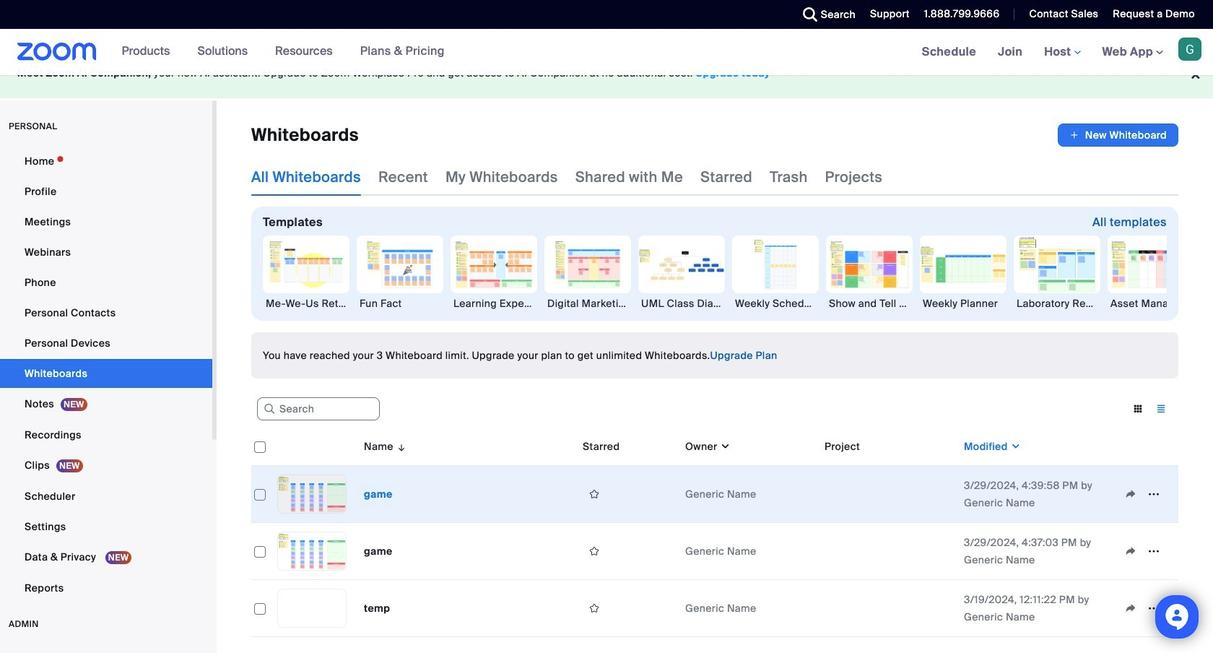 Task type: locate. For each thing, give the bounding box(es) containing it.
meetings navigation
[[912, 29, 1214, 76]]

fun fact element
[[357, 296, 444, 311]]

2 game element from the top
[[364, 545, 393, 558]]

profile picture image
[[1179, 38, 1202, 61]]

1 vertical spatial game element
[[364, 545, 393, 558]]

2 share image from the top
[[1120, 545, 1143, 558]]

1 vertical spatial share image
[[1120, 545, 1143, 558]]

more options for temp image
[[1143, 602, 1166, 615]]

application for click to star the whiteboard game image for share image corresponding to more options for game image
[[1120, 483, 1173, 505]]

tabs of all whiteboard page tab list
[[251, 158, 883, 196]]

game element up temp element
[[364, 545, 393, 558]]

share image up share icon in the bottom of the page
[[1120, 545, 1143, 558]]

cell
[[819, 466, 959, 523], [819, 523, 959, 580], [819, 580, 959, 637]]

temp element
[[364, 602, 390, 615]]

thumbnail of temp image
[[278, 590, 346, 627]]

0 vertical spatial thumbnail of game image
[[278, 475, 346, 513]]

cell for share image corresponding to more options for game image
[[819, 466, 959, 523]]

1 vertical spatial thumbnail of game image
[[278, 532, 346, 570]]

thumbnail of game image
[[278, 475, 346, 513], [278, 532, 346, 570]]

digital marketing canvas element
[[545, 296, 631, 311]]

1 cell from the top
[[819, 466, 959, 523]]

2 click to star the whiteboard game image from the top
[[583, 545, 606, 558]]

click to star the whiteboard game image for share image corresponding to more options for game image
[[583, 488, 606, 501]]

2 cell from the top
[[819, 523, 959, 580]]

1 click to star the whiteboard game image from the top
[[583, 488, 606, 501]]

application
[[1058, 124, 1179, 147], [251, 428, 1179, 637], [1120, 483, 1173, 505], [1120, 540, 1173, 562], [1120, 597, 1173, 619]]

1 share image from the top
[[1120, 488, 1143, 501]]

cell for share icon in the bottom of the page
[[819, 580, 959, 637]]

zoom logo image
[[17, 43, 97, 61]]

Search text field
[[257, 398, 380, 421]]

list mode, selected image
[[1150, 402, 1173, 415]]

0 vertical spatial share image
[[1120, 488, 1143, 501]]

1 game element from the top
[[364, 488, 393, 501]]

1 vertical spatial click to star the whiteboard game image
[[583, 545, 606, 558]]

game element
[[364, 488, 393, 501], [364, 545, 393, 558]]

share image
[[1120, 488, 1143, 501], [1120, 545, 1143, 558]]

3 cell from the top
[[819, 580, 959, 637]]

show and tell with a twist element
[[826, 296, 913, 311]]

0 vertical spatial click to star the whiteboard game image
[[583, 488, 606, 501]]

more options for game image
[[1143, 545, 1166, 558]]

click to star the whiteboard game image
[[583, 488, 606, 501], [583, 545, 606, 558]]

game element right game, modified at mar 29, 2024 by generic name, link 'image'
[[364, 488, 393, 501]]

banner
[[0, 29, 1214, 76]]

uml class diagram element
[[639, 296, 725, 311]]

share image up more options for game icon
[[1120, 488, 1143, 501]]

1 thumbnail of game image from the top
[[278, 475, 346, 513]]

0 vertical spatial game element
[[364, 488, 393, 501]]

footer
[[0, 48, 1214, 98]]



Task type: describe. For each thing, give the bounding box(es) containing it.
weekly planner element
[[920, 296, 1007, 311]]

game element for share image corresponding to more options for game icon's click to star the whiteboard game image
[[364, 545, 393, 558]]

arrow down image
[[394, 438, 407, 455]]

me-we-us retrospective element
[[263, 296, 350, 311]]

laboratory report element
[[1014, 296, 1101, 311]]

click to star the whiteboard game image for share image corresponding to more options for game icon
[[583, 545, 606, 558]]

learning experience canvas element
[[451, 296, 538, 311]]

share image
[[1120, 602, 1143, 615]]

application for share image corresponding to more options for game icon's click to star the whiteboard game image
[[1120, 540, 1173, 562]]

weekly schedule element
[[733, 296, 819, 311]]

cell for share image corresponding to more options for game icon
[[819, 523, 959, 580]]

more options for game image
[[1143, 488, 1166, 501]]

asset management element
[[1108, 296, 1195, 311]]

add image
[[1070, 128, 1080, 142]]

game, modified at mar 29, 2024 by generic name, link image
[[277, 475, 347, 514]]

click to star the whiteboard temp image
[[583, 602, 606, 615]]

down image
[[718, 439, 731, 454]]

share image for more options for game icon
[[1120, 545, 1143, 558]]

2 thumbnail of game image from the top
[[278, 532, 346, 570]]

game element for click to star the whiteboard game image for share image corresponding to more options for game image
[[364, 488, 393, 501]]

personal menu menu
[[0, 147, 212, 604]]

product information navigation
[[111, 29, 456, 75]]

application for click to star the whiteboard temp image
[[1120, 597, 1173, 619]]

grid mode, not selected image
[[1127, 402, 1150, 415]]

share image for more options for game image
[[1120, 488, 1143, 501]]



Task type: vqa. For each thing, say whether or not it's contained in the screenshot.
application related to More options for game icon's Cell
yes



